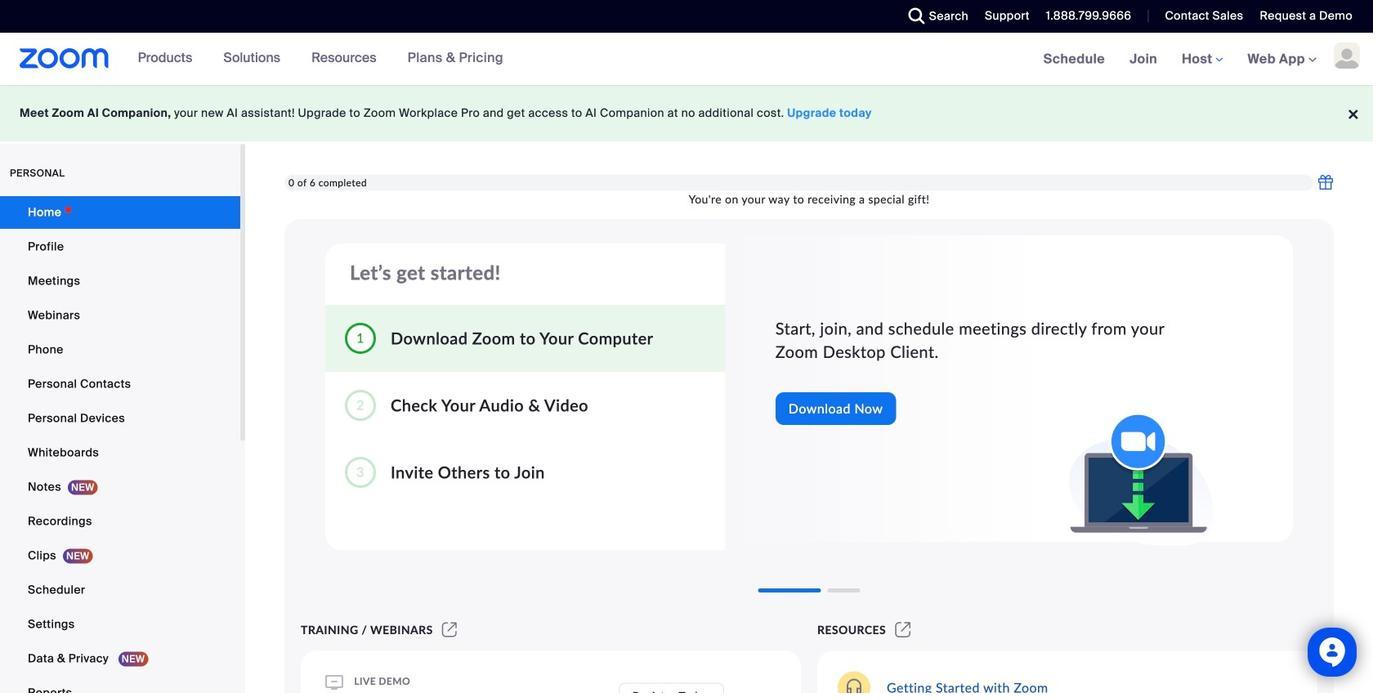 Task type: describe. For each thing, give the bounding box(es) containing it.
zoom logo image
[[20, 48, 109, 69]]

window new image
[[440, 623, 460, 637]]



Task type: locate. For each thing, give the bounding box(es) containing it.
meetings navigation
[[1032, 33, 1374, 86]]

window new image
[[893, 623, 914, 637]]

footer
[[0, 85, 1374, 141]]

product information navigation
[[126, 33, 516, 85]]

personal menu menu
[[0, 196, 240, 694]]

banner
[[0, 33, 1374, 86]]

profile picture image
[[1335, 43, 1361, 69]]



Task type: vqa. For each thing, say whether or not it's contained in the screenshot.
Solutions dropdown button
no



